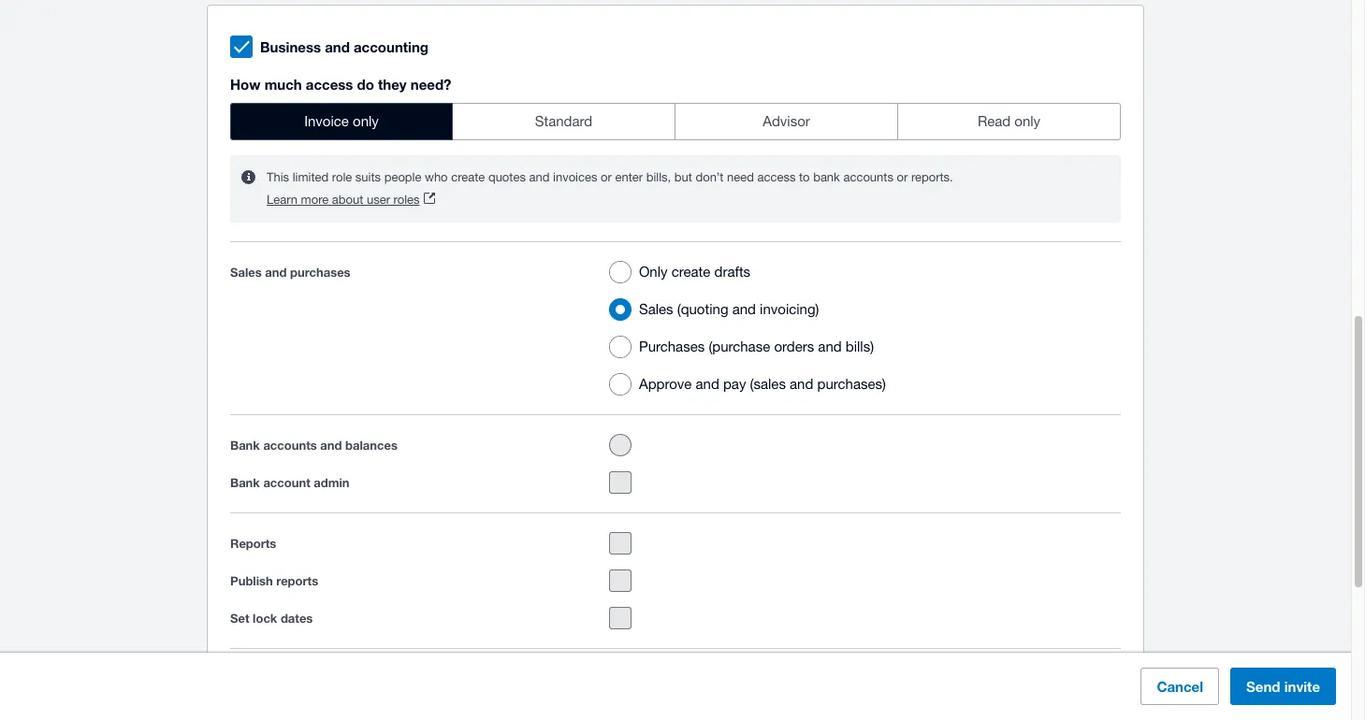 Task type: vqa. For each thing, say whether or not it's contained in the screenshot.
'(purchase'
yes



Task type: locate. For each thing, give the bounding box(es) containing it.
access left 'to'
[[758, 170, 796, 185]]

0 horizontal spatial accounts
[[263, 438, 317, 453]]

reports
[[230, 537, 277, 552]]

limited
[[293, 170, 329, 185]]

role
[[332, 170, 352, 185]]

1 horizontal spatial accounts
[[844, 170, 894, 185]]

only down do
[[353, 113, 379, 129]]

2 bank from the top
[[230, 476, 260, 491]]

they
[[378, 76, 407, 93]]

0 horizontal spatial access
[[306, 76, 353, 93]]

sales (quoting and invoicing)
[[639, 302, 820, 317]]

1 vertical spatial option group
[[602, 254, 1122, 404]]

and
[[325, 38, 350, 55], [529, 170, 550, 185], [265, 265, 287, 280], [733, 302, 756, 317], [819, 339, 842, 355], [696, 376, 720, 392], [790, 376, 814, 392], [320, 438, 342, 453]]

and left 'bills)'
[[819, 339, 842, 355]]

user
[[367, 193, 390, 207]]

and left pay in the bottom right of the page
[[696, 376, 720, 392]]

and up how much access do they need?
[[325, 38, 350, 55]]

1 only from the left
[[353, 113, 379, 129]]

1 horizontal spatial access
[[758, 170, 796, 185]]

roles
[[394, 193, 420, 207]]

create right who
[[451, 170, 485, 185]]

1 vertical spatial access
[[758, 170, 796, 185]]

1 horizontal spatial only
[[1015, 113, 1041, 129]]

dates
[[281, 611, 313, 626]]

1 bank from the top
[[230, 438, 260, 453]]

who
[[425, 170, 448, 185]]

1 vertical spatial sales
[[639, 302, 674, 317]]

or left reports.
[[897, 170, 908, 185]]

accounts right bank
[[844, 170, 894, 185]]

send invite
[[1247, 679, 1321, 696]]

bank account admin
[[230, 476, 350, 491]]

0 vertical spatial access
[[306, 76, 353, 93]]

0 vertical spatial sales
[[230, 265, 262, 280]]

option group
[[230, 103, 1122, 141], [602, 254, 1122, 404]]

need
[[727, 170, 754, 185]]

create inside this limited role suits people who create quotes and invoices or enter bills, but don't need access to bank accounts or reports. learn more about user roles
[[451, 170, 485, 185]]

access inside this limited role suits people who create quotes and invoices or enter bills, but don't need access to bank accounts or reports. learn more about user roles
[[758, 170, 796, 185]]

bank
[[230, 438, 260, 453], [230, 476, 260, 491]]

0 horizontal spatial sales
[[230, 265, 262, 280]]

1 or from the left
[[601, 170, 612, 185]]

set lock dates
[[230, 611, 313, 626]]

read only
[[978, 113, 1041, 129]]

reports.
[[912, 170, 954, 185]]

0 horizontal spatial create
[[451, 170, 485, 185]]

accounts up bank account admin on the left
[[263, 438, 317, 453]]

this limited role suits people who create quotes and invoices or enter bills, but don't need access to bank accounts or reports. learn more about user roles
[[267, 170, 954, 207]]

0 vertical spatial create
[[451, 170, 485, 185]]

reports
[[277, 574, 318, 589]]

publish reports
[[230, 574, 318, 589]]

much
[[265, 76, 302, 93]]

1 horizontal spatial create
[[672, 264, 711, 280]]

invite
[[1285, 679, 1321, 696]]

0 vertical spatial option group
[[230, 103, 1122, 141]]

purchases)
[[818, 376, 887, 392]]

only right read
[[1015, 113, 1041, 129]]

this
[[267, 170, 289, 185]]

2 or from the left
[[897, 170, 908, 185]]

2 only from the left
[[1015, 113, 1041, 129]]

to
[[800, 170, 810, 185]]

invoice only
[[304, 113, 379, 129]]

0 horizontal spatial only
[[353, 113, 379, 129]]

only
[[353, 113, 379, 129], [1015, 113, 1041, 129]]

sales
[[230, 265, 262, 280], [639, 302, 674, 317]]

and right quotes
[[529, 170, 550, 185]]

bank up bank account admin on the left
[[230, 438, 260, 453]]

1 horizontal spatial or
[[897, 170, 908, 185]]

drafts
[[715, 264, 751, 280]]

quotes
[[489, 170, 526, 185]]

or left 'enter'
[[601, 170, 612, 185]]

bank left account
[[230, 476, 260, 491]]

1 horizontal spatial sales
[[639, 302, 674, 317]]

purchases
[[290, 265, 351, 280]]

(sales
[[750, 376, 786, 392]]

create right only
[[672, 264, 711, 280]]

sales left purchases
[[230, 265, 262, 280]]

cancel
[[1158, 679, 1204, 696]]

bank accounts and balances
[[230, 438, 398, 453]]

and inside this limited role suits people who create quotes and invoices or enter bills, but don't need access to bank accounts or reports. learn more about user roles
[[529, 170, 550, 185]]

accounts
[[844, 170, 894, 185], [263, 438, 317, 453]]

invoicing)
[[760, 302, 820, 317]]

access left do
[[306, 76, 353, 93]]

0 vertical spatial accounts
[[844, 170, 894, 185]]

pay
[[724, 376, 747, 392]]

1 vertical spatial create
[[672, 264, 711, 280]]

cancel button
[[1142, 668, 1220, 706]]

create inside option group
[[672, 264, 711, 280]]

and left purchases
[[265, 265, 287, 280]]

0 vertical spatial bank
[[230, 438, 260, 453]]

sales down only
[[639, 302, 674, 317]]

create
[[451, 170, 485, 185], [672, 264, 711, 280]]

approve and pay (sales and purchases)
[[639, 376, 887, 392]]

do
[[357, 76, 374, 93]]

orders
[[775, 339, 815, 355]]

people
[[385, 170, 422, 185]]

invoice
[[304, 113, 349, 129]]

or
[[601, 170, 612, 185], [897, 170, 908, 185]]

0 horizontal spatial or
[[601, 170, 612, 185]]

access
[[306, 76, 353, 93], [758, 170, 796, 185]]

1 vertical spatial accounts
[[263, 438, 317, 453]]

1 vertical spatial bank
[[230, 476, 260, 491]]



Task type: describe. For each thing, give the bounding box(es) containing it.
account
[[263, 476, 311, 491]]

bank for bank account admin
[[230, 476, 260, 491]]

sales and purchases
[[230, 265, 351, 280]]

accounting
[[354, 38, 429, 55]]

bills,
[[647, 170, 671, 185]]

business
[[260, 38, 321, 55]]

option group containing only create drafts
[[602, 254, 1122, 404]]

approve
[[639, 376, 692, 392]]

need?
[[411, 76, 452, 93]]

send invite button
[[1231, 668, 1337, 706]]

and up admin
[[320, 438, 342, 453]]

option group containing invoice only
[[230, 103, 1122, 141]]

only
[[639, 264, 668, 280]]

enter
[[616, 170, 643, 185]]

bills)
[[846, 339, 875, 355]]

but
[[675, 170, 693, 185]]

only for invoice only
[[353, 113, 379, 129]]

set
[[230, 611, 249, 626]]

learn more about user roles link
[[267, 189, 435, 212]]

standard
[[535, 113, 593, 129]]

how
[[230, 76, 261, 93]]

send
[[1247, 679, 1281, 696]]

sales for sales and purchases
[[230, 265, 262, 280]]

(quoting
[[678, 302, 729, 317]]

(purchase
[[709, 339, 771, 355]]

only create drafts
[[639, 264, 751, 280]]

lock
[[253, 611, 277, 626]]

don't
[[696, 170, 724, 185]]

business and accounting
[[260, 38, 429, 55]]

invoices
[[553, 170, 598, 185]]

read
[[978, 113, 1011, 129]]

sales for sales (quoting and invoicing)
[[639, 302, 674, 317]]

and up (purchase
[[733, 302, 756, 317]]

learn
[[267, 193, 298, 207]]

suits
[[356, 170, 381, 185]]

more
[[301, 193, 329, 207]]

how much access do they need?
[[230, 76, 452, 93]]

accounts inside this limited role suits people who create quotes and invoices or enter bills, but don't need access to bank accounts or reports. learn more about user roles
[[844, 170, 894, 185]]

advisor
[[763, 113, 811, 129]]

purchases (purchase orders and bills)
[[639, 339, 875, 355]]

and right (sales
[[790, 376, 814, 392]]

purchases
[[639, 339, 705, 355]]

bank
[[814, 170, 841, 185]]

bank for bank accounts and balances
[[230, 438, 260, 453]]

only for read only
[[1015, 113, 1041, 129]]

about
[[332, 193, 364, 207]]

publish
[[230, 574, 273, 589]]

admin
[[314, 476, 350, 491]]

balances
[[346, 438, 398, 453]]



